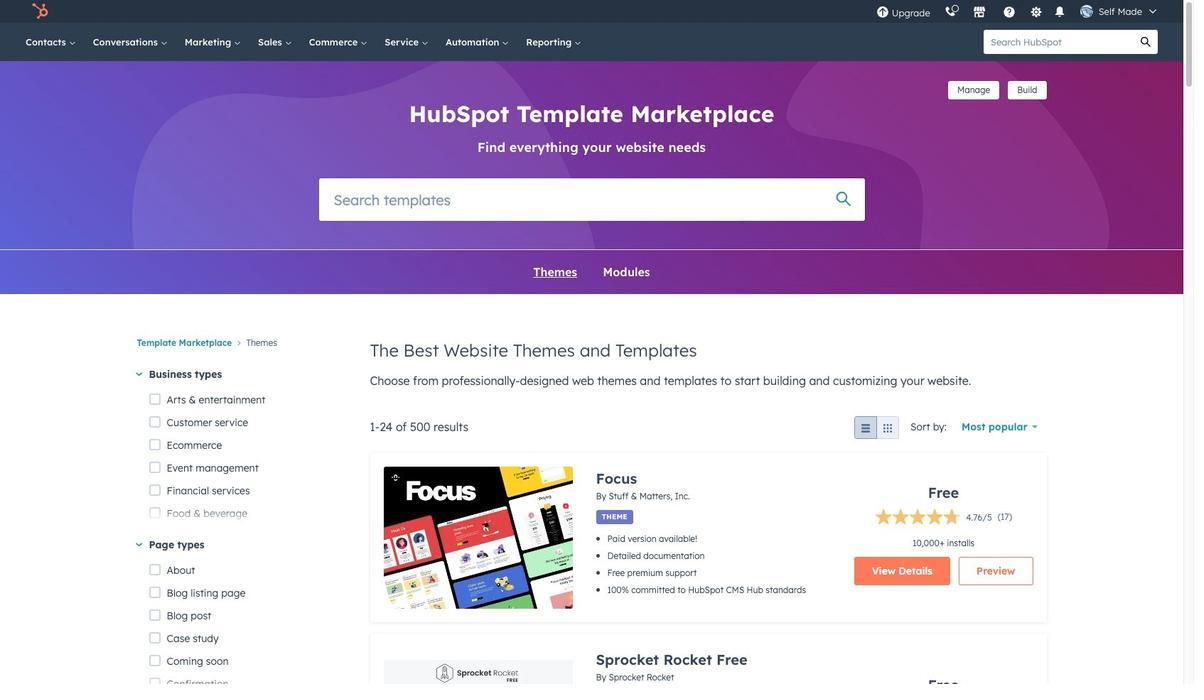 Task type: vqa. For each thing, say whether or not it's contained in the screenshot.
alert
no



Task type: locate. For each thing, give the bounding box(es) containing it.
navigation
[[137, 334, 347, 366]]

menu
[[870, 0, 1167, 23]]

caret image
[[136, 373, 142, 377]]

group
[[855, 417, 911, 440]]

ruby anderson image
[[1081, 5, 1094, 18]]

Search HubSpot search field
[[984, 30, 1134, 54]]

list view image
[[861, 424, 872, 435]]

marketplaces image
[[973, 6, 986, 19]]

caret image
[[136, 544, 142, 547]]



Task type: describe. For each thing, give the bounding box(es) containing it.
Search templates search field
[[319, 178, 865, 221]]

overall rating meter
[[876, 509, 993, 529]]

business types group
[[149, 389, 347, 685]]

grid view image
[[883, 424, 894, 435]]

page types group
[[149, 560, 347, 685]]



